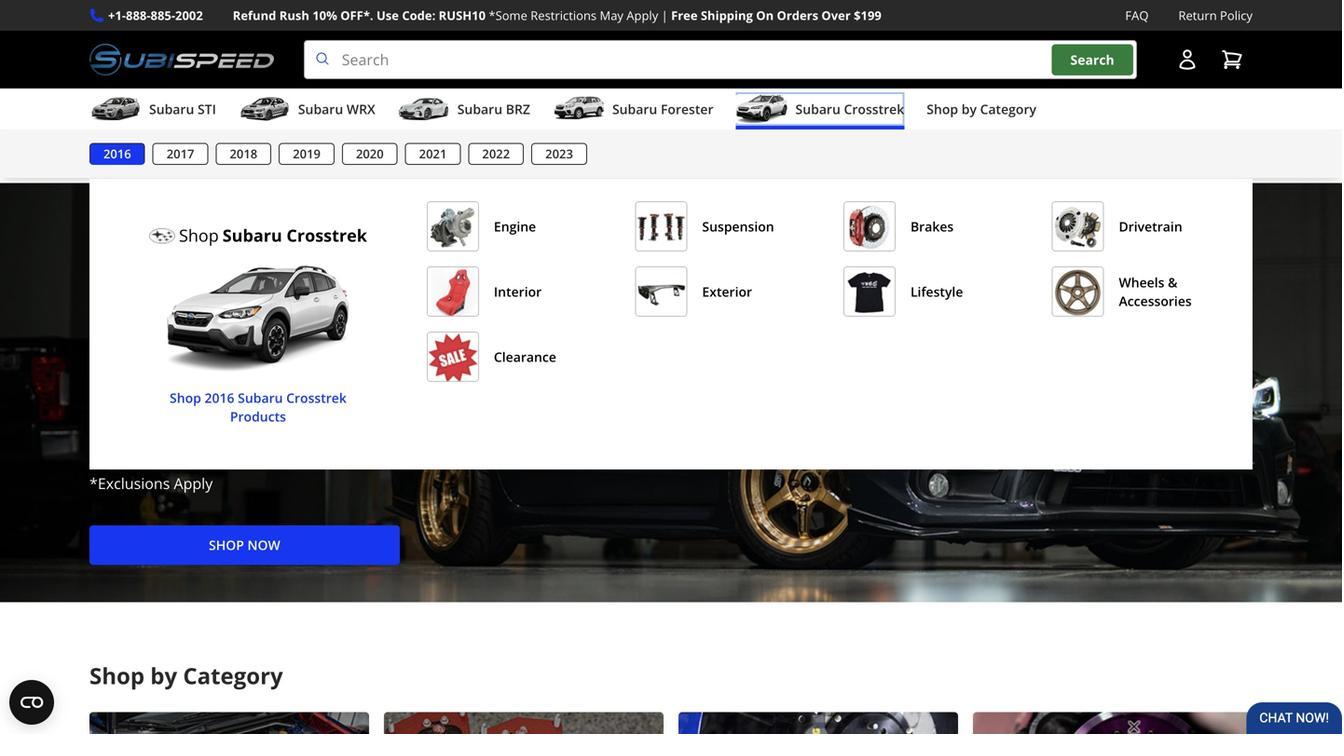 Task type: vqa. For each thing, say whether or not it's contained in the screenshot.
the Suspension link
yes



Task type: locate. For each thing, give the bounding box(es) containing it.
2 vertical spatial crosstrek
[[286, 389, 347, 407]]

use
[[377, 7, 399, 24], [90, 351, 117, 371]]

shop clearance items for big savings for your subaru on subispeed image
[[428, 333, 478, 383]]

1 vertical spatial rush10
[[166, 351, 224, 371]]

10% right save
[[286, 351, 316, 371]]

subaru crosstrek button
[[736, 92, 905, 130]]

0 vertical spatial shop by category
[[927, 100, 1037, 118]]

brakes and brake accessories for your subaru from top brands like stoptech, power stop, hawk, stillen, and more! image
[[845, 202, 895, 253]]

rush10 left *some
[[439, 7, 486, 24]]

save
[[247, 351, 282, 371]]

1 vertical spatial 2016
[[205, 389, 235, 407]]

exterior
[[703, 283, 753, 301]]

|
[[662, 7, 668, 24]]

shop down use code: rush10 to save 10% off*
[[170, 389, 201, 407]]

0 horizontal spatial by
[[150, 661, 177, 692]]

a subaru brz thumbnail image image
[[398, 95, 450, 123]]

apply
[[627, 7, 659, 24], [174, 474, 213, 494]]

0 vertical spatial by
[[962, 100, 977, 118]]

code: up refund
[[121, 351, 162, 371]]

subaru inside subaru forester dropdown button
[[613, 100, 658, 118]]

suspension image
[[384, 713, 664, 735]]

0 horizontal spatial 2016
[[104, 146, 131, 162]]

subaru wrx
[[298, 100, 376, 118]]

faq
[[1126, 7, 1149, 24]]

1 horizontal spatial shop by category
[[927, 100, 1037, 118]]

a subaru sti thumbnail image image
[[90, 95, 142, 123]]

products
[[230, 408, 286, 426]]

subaru
[[149, 100, 194, 118], [298, 100, 343, 118], [458, 100, 503, 118], [613, 100, 658, 118], [796, 100, 841, 118], [223, 224, 282, 247], [238, 389, 283, 407]]

a subaru crosstrek image
[[165, 249, 352, 389]]

0 vertical spatial code:
[[402, 7, 436, 24]]

drivetrain button
[[1052, 202, 1231, 253]]

clearance button
[[427, 332, 606, 383]]

forester
[[661, 100, 714, 118]]

0 vertical spatial rush10
[[439, 7, 486, 24]]

shop right open widget 'image'
[[90, 661, 145, 692]]

rush10 left to
[[166, 351, 224, 371]]

shop 2016 subaru crosstrek products button
[[149, 389, 367, 426]]

subaru inside dropdown button
[[149, 100, 194, 118]]

0 vertical spatial 2016
[[104, 146, 131, 162]]

1 vertical spatial 10%
[[286, 351, 316, 371]]

1 horizontal spatial use
[[377, 7, 399, 24]]

+1-888-885-2002
[[108, 7, 203, 24]]

subaru inside subaru crosstrek 'dropdown button'
[[796, 100, 841, 118]]

2018 button
[[216, 143, 272, 165]]

return
[[1179, 7, 1218, 24]]

refund rush
[[90, 391, 406, 452]]

0 vertical spatial use
[[377, 7, 399, 24]]

open widget image
[[9, 681, 54, 726]]

0 horizontal spatial shop by category
[[90, 661, 283, 692]]

10% right rush
[[313, 7, 337, 24]]

apply left |
[[627, 7, 659, 24]]

shop
[[209, 536, 244, 554]]

may
[[600, 7, 624, 24]]

1 vertical spatial use
[[90, 351, 117, 371]]

orders
[[777, 7, 819, 24]]

2016 down use code: rush10 to save 10% off*
[[205, 389, 235, 407]]

clearance link
[[427, 332, 606, 383]]

subaru inside subaru wrx 'dropdown button'
[[298, 100, 343, 118]]

subaru for subaru crosstrek
[[796, 100, 841, 118]]

0 vertical spatial apply
[[627, 7, 659, 24]]

suspension
[[703, 218, 775, 236]]

1 horizontal spatial 2016
[[205, 389, 235, 407]]

1 horizontal spatial by
[[962, 100, 977, 118]]

shop
[[927, 100, 959, 118], [179, 224, 219, 247], [170, 389, 201, 407], [90, 661, 145, 692]]

subaru up 'products'
[[238, 389, 283, 407]]

0 vertical spatial category
[[981, 100, 1037, 118]]

subaru left the brz
[[458, 100, 503, 118]]

shop by category inside the "main" element
[[927, 100, 1037, 118]]

restrictions
[[531, 7, 597, 24]]

10%
[[313, 7, 337, 24], [286, 351, 316, 371]]

1 horizontal spatial rush10
[[439, 7, 486, 24]]

1 vertical spatial shop by category
[[90, 661, 283, 692]]

subaru left 'sti'
[[149, 100, 194, 118]]

policy
[[1221, 7, 1253, 24]]

0 horizontal spatial code:
[[121, 351, 162, 371]]

subaru for subaru forester
[[613, 100, 658, 118]]

engine button
[[427, 202, 606, 253]]

1 horizontal spatial category
[[981, 100, 1037, 118]]

code:
[[402, 7, 436, 24], [121, 351, 162, 371]]

2021
[[419, 146, 447, 162]]

0 horizontal spatial category
[[183, 661, 283, 692]]

exterior link
[[635, 267, 814, 318]]

refund rush tax sale image
[[0, 183, 1343, 603]]

subaru down 2018 dropdown button
[[223, 224, 282, 247]]

brakes button
[[844, 202, 1022, 253]]

subaru left wrx
[[298, 100, 343, 118]]

shop top suspension upgrades, mods, and accessories for your subaru from top brands like fortune auto, bc racing, kw, and more! image
[[636, 202, 687, 253]]

subaru crosstrek element
[[0, 130, 1343, 470]]

refund
[[233, 7, 276, 24]]

1 horizontal spatial code:
[[402, 7, 436, 24]]

to
[[228, 351, 243, 371]]

suspension button
[[635, 202, 814, 253]]

subaru forester
[[613, 100, 714, 118]]

subaru inside "subaru brz" dropdown button
[[458, 100, 503, 118]]

1 horizontal spatial apply
[[627, 7, 659, 24]]

faq link
[[1126, 6, 1149, 25]]

brakes image
[[679, 713, 959, 735]]

crosstrek
[[844, 100, 905, 118], [287, 224, 367, 247], [286, 389, 347, 407]]

on
[[757, 7, 774, 24]]

2016 inside 2016 dropdown button
[[104, 146, 131, 162]]

category
[[981, 100, 1037, 118], [183, 661, 283, 692]]

subaru inside shop 2016 subaru crosstrek products
[[238, 389, 283, 407]]

shop by category button
[[927, 92, 1037, 130]]

sti
[[198, 100, 216, 118]]

refund
[[90, 391, 272, 452]]

return policy link
[[1179, 6, 1253, 25]]

category inside shop by category dropdown button
[[981, 100, 1037, 118]]

0 vertical spatial crosstrek
[[844, 100, 905, 118]]

search input field
[[304, 40, 1138, 79]]

subaru brz button
[[398, 92, 531, 130]]

shop right subaru crosstrek
[[927, 100, 959, 118]]

subaru sti
[[149, 100, 216, 118]]

shipping
[[701, 7, 753, 24]]

2017 button
[[153, 143, 208, 165]]

apply right *exclusions in the bottom left of the page
[[174, 474, 213, 494]]

subaru right a subaru crosstrek thumbnail image
[[796, 100, 841, 118]]

interior link
[[427, 267, 606, 318]]

code: right off*.
[[402, 7, 436, 24]]

subaru left forester
[[613, 100, 658, 118]]

by
[[962, 100, 977, 118], [150, 661, 177, 692]]

wheels & accessories
[[1119, 274, 1192, 310]]

interior
[[494, 283, 542, 301]]

off*
[[320, 351, 356, 371]]

2016 down a subaru sti thumbnail image
[[104, 146, 131, 162]]

*exclusions
[[90, 474, 170, 494]]

shop by category
[[927, 100, 1037, 118], [90, 661, 283, 692]]

suspension link
[[635, 202, 814, 253]]

1 vertical spatial apply
[[174, 474, 213, 494]]

shop 2016 subaru crosstrek products link
[[149, 389, 367, 426]]

a subaru forester thumbnail image image
[[553, 95, 605, 123]]

2023
[[546, 146, 573, 162]]

lifestyle link
[[844, 267, 1022, 318]]

0 horizontal spatial apply
[[174, 474, 213, 494]]



Task type: describe. For each thing, give the bounding box(es) containing it.
crosstrek inside 'dropdown button'
[[844, 100, 905, 118]]

button image
[[1177, 49, 1199, 71]]

drivetrain link
[[1052, 202, 1231, 253]]

*exclusions apply shop now
[[90, 474, 280, 554]]

0 horizontal spatial use
[[90, 351, 117, 371]]

free
[[672, 7, 698, 24]]

2019 button
[[279, 143, 335, 165]]

by inside dropdown button
[[962, 100, 977, 118]]

rush
[[280, 7, 309, 24]]

subaru brz
[[458, 100, 531, 118]]

use code: rush10 to save 10% off*
[[90, 351, 356, 371]]

2016 inside shop 2016 subaru crosstrek products
[[205, 389, 235, 407]]

1 vertical spatial category
[[183, 661, 283, 692]]

apply inside *exclusions apply shop now
[[174, 474, 213, 494]]

2023 button
[[532, 143, 587, 165]]

exterior button
[[635, 267, 814, 318]]

shop 2016 subaru crosstrek products
[[170, 389, 347, 426]]

*some
[[489, 7, 528, 24]]

a subaru wrx thumbnail image image
[[239, 95, 291, 123]]

subaru for subaru brz
[[458, 100, 503, 118]]

2020
[[356, 146, 384, 162]]

brakes
[[911, 218, 954, 236]]

main element
[[0, 89, 1343, 470]]

shop all your interior upgrades, mods, and accessories for your subaru from top brands like olm, nrg, sparco, oem jdm subaru parts, and more image
[[428, 268, 478, 318]]

shop now link
[[90, 526, 400, 566]]

1 vertical spatial by
[[150, 661, 177, 692]]

2020 button
[[342, 143, 398, 165]]

$199
[[854, 7, 882, 24]]

clearance
[[494, 348, 557, 366]]

wrx
[[347, 100, 376, 118]]

2018
[[230, 146, 258, 162]]

drivetrain for your subaru. if you're looking for a clutch replacement or upgrade, fuel lines, flex fuel conversion look here for all your drivetrain needs for your subaru image
[[1053, 202, 1104, 253]]

interior button
[[427, 267, 606, 318]]

accessories
[[1119, 292, 1192, 310]]

subaru for subaru sti
[[149, 100, 194, 118]]

lifestyle
[[911, 283, 964, 301]]

engine link
[[427, 202, 606, 253]]

shop subaru crosstrek
[[179, 224, 367, 247]]

lifestyle button
[[844, 267, 1022, 318]]

search
[[1071, 51, 1115, 68]]

drivetrain
[[1119, 218, 1183, 236]]

2021 button
[[405, 143, 461, 165]]

subaru logo image
[[149, 223, 175, 249]]

over
[[822, 7, 851, 24]]

2019
[[293, 146, 321, 162]]

subaru crosstrek
[[796, 100, 905, 118]]

subaru forester button
[[553, 92, 714, 130]]

+1-
[[108, 7, 126, 24]]

now
[[248, 536, 280, 554]]

subaru wrx button
[[239, 92, 376, 130]]

2022
[[482, 146, 510, 162]]

subaru for subaru wrx
[[298, 100, 343, 118]]

rush
[[284, 391, 406, 452]]

shop lifestlye accessories like t shirts, sweatshirts, waterbottles, lanyards, phone cases, and more for your subaru lifestyle. image
[[845, 268, 895, 318]]

1 vertical spatial code:
[[121, 351, 162, 371]]

0 vertical spatial 10%
[[313, 7, 337, 24]]

a subaru crosstrek thumbnail image image
[[736, 95, 788, 123]]

engine
[[494, 218, 536, 236]]

off*.
[[341, 7, 374, 24]]

from body kits, front lips, to tail lights, headlights, and more shop top exterior brands for your subaru from maxton design, olm, subispeed, apr, valenti, and more image
[[636, 268, 687, 318]]

shop inside shop 2016 subaru crosstrek products
[[170, 389, 201, 407]]

0 horizontal spatial rush10
[[166, 351, 224, 371]]

wheels
[[1119, 274, 1165, 292]]

&
[[1169, 274, 1178, 292]]

refund rush 10% off*. use code: rush10 *some restrictions may apply | free shipping on orders over $199
[[233, 7, 882, 24]]

crosstrek inside shop 2016 subaru crosstrek products
[[286, 389, 347, 407]]

return policy
[[1179, 7, 1253, 24]]

wheels & accessories link
[[1052, 267, 1231, 318]]

wheels & accessories button
[[1052, 267, 1231, 318]]

2016 button
[[90, 143, 145, 165]]

885-
[[151, 7, 175, 24]]

shop engine car parts and accessories for your subaru from top brands like cobb, iag, perrin, factionfab, grimmspeed, and more! image
[[428, 202, 478, 253]]

shop right subaru logo
[[179, 224, 219, 247]]

search button
[[1052, 44, 1134, 75]]

1 vertical spatial crosstrek
[[287, 224, 367, 247]]

brz
[[506, 100, 531, 118]]

+1-888-885-2002 link
[[108, 6, 203, 25]]

2022 button
[[469, 143, 524, 165]]

shop inside dropdown button
[[927, 100, 959, 118]]

brakes link
[[844, 202, 1022, 253]]

subaru sti button
[[90, 92, 216, 130]]

shop jdm and domestic 1, 2, or 3 piece wheels for your subaru from top brands like advan, volk, weds sport, apex race wheels, and more! image
[[1053, 268, 1104, 318]]

2017
[[167, 146, 194, 162]]

888-
[[126, 7, 151, 24]]

2002
[[175, 7, 203, 24]]

engine image
[[90, 713, 369, 735]]

drivetrain image
[[974, 713, 1253, 735]]

subispeed logo image
[[90, 40, 274, 79]]



